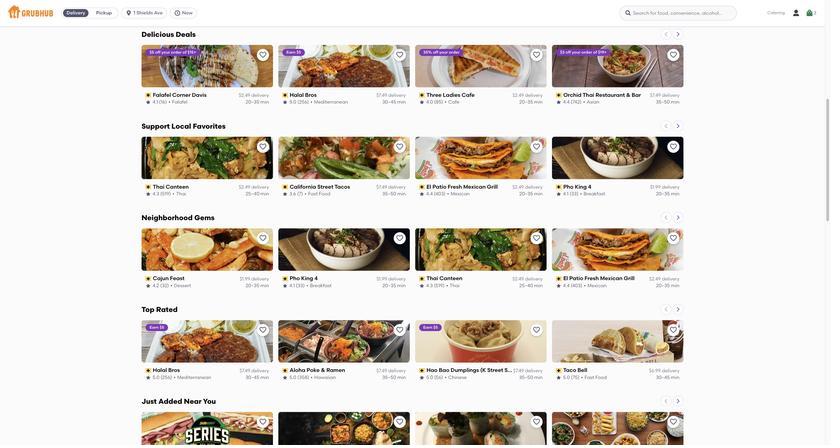 Task type: locate. For each thing, give the bounding box(es) containing it.
cajun
[[153, 276, 169, 282]]

svg image down $2.49 delivery link
[[625, 10, 632, 16]]

0 vertical spatial 4.3 (519)
[[153, 191, 171, 197]]

0 vertical spatial falafel
[[153, 92, 171, 98]]

levant legacy bistro logo image
[[279, 412, 410, 446]]

5.0 for star icon associated with 'taco bell logo'
[[563, 375, 570, 381]]

delivery for the left the halal bros logo
[[251, 368, 269, 374]]

4.3 (519)
[[153, 191, 171, 197], [426, 283, 445, 289]]

20–35 min for falafel corner davis logo
[[246, 99, 269, 105]]

breakfast
[[584, 191, 606, 197], [310, 283, 332, 289]]

0 vertical spatial street
[[318, 184, 334, 190]]

star icon image for 'taco bell logo'
[[556, 376, 562, 381]]

$7.49 delivery for tacos
[[377, 185, 406, 190]]

canteen for bottom thai canteen logo
[[440, 276, 463, 282]]

1 horizontal spatial • mediterranean
[[311, 99, 348, 105]]

of
[[183, 50, 187, 55], [593, 50, 597, 55]]

svg image inside now button
[[174, 10, 181, 16]]

$7.49 for tacos
[[377, 185, 387, 190]]

30–45 for the left the halal bros logo
[[246, 375, 259, 381]]

0 horizontal spatial pho
[[290, 276, 300, 282]]

delicious deals
[[142, 30, 196, 38]]

off for falafel
[[155, 50, 161, 55]]

now button
[[170, 8, 200, 18]]

delivery for bottom thai canteen logo
[[525, 276, 543, 282]]

5.0 (358)
[[290, 375, 309, 381]]

0 horizontal spatial thai canteen logo image
[[142, 137, 273, 179]]

1 caret right icon image from the top
[[676, 31, 681, 37]]

delivery for 'taco bell logo'
[[662, 368, 680, 374]]

0 horizontal spatial patio
[[433, 184, 447, 190]]

• hawaiian
[[311, 375, 336, 381]]

of left $15+
[[183, 50, 187, 55]]

save this restaurant image
[[396, 51, 404, 59], [533, 51, 541, 59], [396, 143, 404, 151], [670, 143, 678, 151], [396, 235, 404, 243], [670, 235, 678, 243], [259, 327, 267, 335], [396, 327, 404, 335], [533, 327, 541, 335], [670, 327, 678, 335], [259, 419, 267, 427]]

0 horizontal spatial pho king 4  logo image
[[279, 229, 410, 271]]

$1.99
[[651, 185, 661, 190], [240, 276, 250, 282], [377, 276, 387, 282]]

1 shields ave button
[[121, 8, 170, 18]]

1 horizontal spatial 4
[[588, 184, 592, 190]]

1 vertical spatial street
[[488, 368, 504, 374]]

save this restaurant image for top thai canteen logo
[[259, 143, 267, 151]]

1 vertical spatial 4
[[315, 276, 318, 282]]

caret left icon image for support local favorites
[[664, 123, 669, 129]]

svg image inside 1 shields ave "button"
[[126, 10, 132, 16]]

1 vertical spatial canteen
[[440, 276, 463, 282]]

4.2 (32)
[[153, 283, 169, 289]]

$7.49 for restaurant
[[650, 93, 661, 98]]

0 horizontal spatial thai canteen
[[153, 184, 189, 190]]

35%
[[423, 50, 432, 55]]

0 vertical spatial • thai
[[173, 191, 186, 197]]

1 vertical spatial • fast food
[[581, 375, 607, 381]]

4.4 for deals
[[563, 99, 570, 105]]

4 caret right icon image from the top
[[676, 307, 681, 313]]

0 vertical spatial thai canteen logo image
[[142, 137, 273, 179]]

street right the (k at the right bottom
[[488, 368, 504, 374]]

$19+
[[598, 50, 607, 55]]

save this restaurant image for panda express logo
[[670, 419, 678, 427]]

• fast food
[[305, 191, 331, 197], [581, 375, 607, 381]]

panda express logo image
[[552, 412, 684, 446]]

(742)
[[571, 99, 582, 105]]

4.4 (403)
[[426, 191, 446, 197], [563, 283, 583, 289]]

support
[[142, 122, 170, 130]]

star icon image for top thai canteen logo
[[146, 192, 151, 197]]

fresh
[[448, 184, 462, 190], [585, 276, 599, 282]]

• fast food down california street tacos
[[305, 191, 331, 197]]

(519) for bottom thai canteen logo
[[434, 283, 445, 289]]

$7.49 delivery for dumplings
[[513, 368, 543, 374]]

0 vertical spatial • fast food
[[305, 191, 331, 197]]

20–35 min
[[246, 99, 269, 105], [520, 99, 543, 105], [520, 191, 543, 197], [657, 191, 680, 197], [246, 283, 269, 289], [383, 283, 406, 289], [657, 283, 680, 289]]

1 vertical spatial 25–40
[[520, 283, 533, 289]]

favorites
[[193, 122, 226, 130]]

0 horizontal spatial 4.3 (519)
[[153, 191, 171, 197]]

svg image
[[806, 9, 814, 17], [126, 10, 132, 16], [174, 10, 181, 16], [625, 10, 632, 16]]

of for corner
[[183, 50, 187, 55]]

3 off from the left
[[566, 50, 571, 55]]

• breakfast
[[580, 191, 606, 197], [307, 283, 332, 289]]

3 caret right icon image from the top
[[676, 215, 681, 221]]

20–35 min for the three ladies cafe logo
[[520, 99, 543, 105]]

0 vertical spatial fresh
[[448, 184, 462, 190]]

1 off from the left
[[155, 50, 161, 55]]

$5
[[150, 50, 154, 55], [297, 50, 301, 55], [160, 326, 164, 330], [434, 326, 438, 330]]

order for ladies
[[449, 50, 460, 55]]

2 horizontal spatial earn $5
[[423, 326, 438, 330]]

20–35 min for top pho king 4  logo
[[657, 191, 680, 197]]

your for three
[[440, 50, 448, 55]]

1 horizontal spatial (256)
[[298, 99, 309, 105]]

• fast food for bell
[[581, 375, 607, 381]]

falafel down the falafel corner davis
[[172, 99, 188, 105]]

falafel up (16)
[[153, 92, 171, 98]]

your right 35%
[[440, 50, 448, 55]]

4
[[588, 184, 592, 190], [315, 276, 318, 282]]

mexican
[[175, 8, 194, 13], [464, 184, 486, 190], [451, 191, 470, 197], [600, 276, 623, 282], [588, 283, 607, 289]]

1 vertical spatial fast
[[585, 375, 595, 381]]

delivery inside $2.49 delivery 20–35 min
[[662, 1, 680, 6]]

el patio fresh mexican grill logo image
[[415, 137, 547, 179], [552, 229, 684, 271]]

bangkok garden thai cuisine & sushi bar logo image
[[415, 412, 547, 446]]

0 horizontal spatial 5.0 (256)
[[153, 375, 172, 381]]

your down delicious deals
[[161, 50, 170, 55]]

of left $19+
[[593, 50, 597, 55]]

0 horizontal spatial mediterranean
[[177, 375, 211, 381]]

1 horizontal spatial bros
[[305, 92, 317, 98]]

off right 35%
[[433, 50, 439, 55]]

3 order from the left
[[582, 50, 592, 55]]

35% off your order
[[423, 50, 460, 55]]

star icon image for california street tacos logo
[[283, 192, 288, 197]]

delivery for the halal bros logo to the top
[[388, 93, 406, 98]]

$7.49 delivery for &
[[377, 368, 406, 374]]

1 horizontal spatial (33)
[[570, 191, 579, 197]]

0 horizontal spatial 30–45 min
[[246, 375, 269, 381]]

30–45 for the halal bros logo to the top
[[383, 99, 396, 105]]

delivery
[[662, 1, 680, 6], [251, 93, 269, 98], [388, 93, 406, 98], [525, 93, 543, 98], [662, 93, 680, 98], [251, 185, 269, 190], [388, 185, 406, 190], [525, 185, 543, 190], [662, 185, 680, 190], [251, 276, 269, 282], [388, 276, 406, 282], [525, 276, 543, 282], [662, 276, 680, 282], [251, 368, 269, 374], [388, 368, 406, 374], [525, 368, 543, 374], [662, 368, 680, 374]]

hao bao dumplings (k street store)
[[427, 368, 521, 374]]

mediterranean
[[314, 99, 348, 105], [177, 375, 211, 381]]

• fast food down bell
[[581, 375, 607, 381]]

svg image right svg image
[[806, 9, 814, 17]]

20–35 min for cajun feast logo
[[246, 283, 269, 289]]

25–40 for top thai canteen logo
[[246, 191, 259, 197]]

• fast food for street
[[305, 191, 331, 197]]

2 vertical spatial 4.4
[[563, 283, 570, 289]]

0 vertical spatial thai canteen
[[153, 184, 189, 190]]

rated
[[156, 306, 178, 314]]

1 of from the left
[[183, 50, 187, 55]]

1 vertical spatial (519)
[[434, 283, 445, 289]]

35–50 for hao bao dumplings (k street store)
[[519, 375, 533, 381]]

1 vertical spatial &
[[321, 368, 325, 374]]

you
[[203, 398, 216, 406]]

0 horizontal spatial fast
[[308, 191, 318, 197]]

save this restaurant image for cajun feast logo
[[259, 235, 267, 243]]

1 vertical spatial • mexican
[[447, 191, 470, 197]]

0 vertical spatial king
[[575, 184, 587, 190]]

of for thai
[[593, 50, 597, 55]]

1 vertical spatial (33)
[[296, 283, 305, 289]]

cafe
[[462, 92, 475, 98], [448, 99, 460, 105]]

bros
[[305, 92, 317, 98], [168, 368, 180, 374]]

caret left icon image for delicious deals
[[664, 31, 669, 37]]

caret left icon image
[[664, 31, 669, 37], [664, 123, 669, 129], [664, 215, 669, 221], [664, 307, 669, 313], [664, 399, 669, 404]]

asian
[[587, 99, 600, 105]]

$2.49
[[650, 1, 661, 6], [239, 93, 250, 98], [513, 93, 524, 98], [239, 185, 250, 190], [513, 185, 524, 190], [513, 276, 524, 282], [650, 276, 661, 282]]

1 order from the left
[[171, 50, 182, 55]]

caret right icon image for neighborhood gems
[[676, 215, 681, 221]]

3 caret left icon image from the top
[[664, 215, 669, 221]]

subway logo image
[[142, 412, 273, 446]]

1 vertical spatial patio
[[570, 276, 584, 282]]

35–50
[[656, 99, 670, 105], [383, 191, 396, 197], [383, 375, 396, 381], [519, 375, 533, 381]]

el patio fresh mexican grill
[[427, 184, 498, 190], [564, 276, 635, 282]]

2 horizontal spatial $1.99 delivery
[[651, 185, 680, 190]]

4.2
[[153, 283, 159, 289]]

0 horizontal spatial &
[[321, 368, 325, 374]]

0 horizontal spatial fresh
[[448, 184, 462, 190]]

0 horizontal spatial 30–45
[[246, 375, 259, 381]]

food down california street tacos
[[319, 191, 331, 197]]

hao bao dumplings (k street store) logo image
[[415, 321, 547, 363]]

$7.49 delivery
[[377, 93, 406, 98], [650, 93, 680, 98], [377, 185, 406, 190], [240, 368, 269, 374], [377, 368, 406, 374], [513, 368, 543, 374]]

(403)
[[434, 191, 446, 197], [571, 283, 583, 289]]

caret right icon image
[[676, 31, 681, 37], [676, 123, 681, 129], [676, 215, 681, 221], [676, 307, 681, 313], [676, 399, 681, 404]]

1 horizontal spatial canteen
[[440, 276, 463, 282]]

0 horizontal spatial halal
[[153, 368, 167, 374]]

food right '(75)'
[[596, 375, 607, 381]]

2 off from the left
[[433, 50, 439, 55]]

fast for bell
[[585, 375, 595, 381]]

street left tacos
[[318, 184, 334, 190]]

0 vertical spatial cafe
[[462, 92, 475, 98]]

save this restaurant image for levant legacy bistro logo
[[396, 419, 404, 427]]

0 horizontal spatial bros
[[168, 368, 180, 374]]

(56)
[[434, 375, 443, 381]]

star icon image
[[146, 8, 151, 13], [146, 100, 151, 105], [283, 100, 288, 105], [419, 100, 425, 105], [556, 100, 562, 105], [146, 192, 151, 197], [283, 192, 288, 197], [419, 192, 425, 197], [556, 192, 562, 197], [146, 284, 151, 289], [283, 284, 288, 289], [419, 284, 425, 289], [556, 284, 562, 289], [146, 376, 151, 381], [283, 376, 288, 381], [419, 376, 425, 381], [556, 376, 562, 381]]

0 horizontal spatial breakfast
[[310, 283, 332, 289]]

3 your from the left
[[572, 50, 581, 55]]

1 horizontal spatial pho king 4  logo image
[[552, 137, 684, 179]]

thai canteen logo image
[[142, 137, 273, 179], [415, 229, 547, 271]]

1 your from the left
[[161, 50, 170, 55]]

delivery for hao bao dumplings (k street store) logo
[[525, 368, 543, 374]]

0 vertical spatial grill
[[487, 184, 498, 190]]

1 horizontal spatial grill
[[624, 276, 635, 282]]

2 horizontal spatial • mexican
[[584, 283, 607, 289]]

taco bell
[[564, 368, 588, 374]]

1 vertical spatial king
[[301, 276, 313, 282]]

earn
[[287, 50, 296, 55], [150, 326, 159, 330], [423, 326, 433, 330]]

2 caret right icon image from the top
[[676, 123, 681, 129]]

4 caret left icon image from the top
[[664, 307, 669, 313]]

2 your from the left
[[440, 50, 448, 55]]

5 caret left icon image from the top
[[664, 399, 669, 404]]

1 caret left icon image from the top
[[664, 31, 669, 37]]

0 vertical spatial 4.4
[[563, 99, 570, 105]]

pho king 4
[[564, 184, 592, 190], [290, 276, 318, 282]]

0 horizontal spatial 4.1 (33)
[[290, 283, 305, 289]]

1 vertical spatial • breakfast
[[307, 283, 332, 289]]

svg image inside 3 button
[[806, 9, 814, 17]]

1 horizontal spatial &
[[627, 92, 631, 98]]

• mexican
[[171, 8, 194, 13], [447, 191, 470, 197], [584, 283, 607, 289]]

pho king 4  logo image
[[552, 137, 684, 179], [279, 229, 410, 271]]

(256)
[[298, 99, 309, 105], [161, 375, 172, 381]]

halal bros logo image
[[279, 45, 410, 87], [142, 321, 273, 363]]

1 vertical spatial thai canteen logo image
[[415, 229, 547, 271]]

35–50 min
[[656, 99, 680, 105], [383, 191, 406, 197], [383, 375, 406, 381], [519, 375, 543, 381]]

tacos
[[335, 184, 350, 190]]

30–45 min
[[383, 99, 406, 105], [246, 375, 269, 381], [656, 375, 680, 381]]

order left $19+
[[582, 50, 592, 55]]

$1.99 delivery for top pho king 4  logo
[[651, 185, 680, 190]]

& left bar
[[627, 92, 631, 98]]

king for pho king 4  logo to the left
[[301, 276, 313, 282]]

patio
[[433, 184, 447, 190], [570, 276, 584, 282]]

0 horizontal spatial 25–40
[[246, 191, 259, 197]]

0 vertical spatial pho
[[564, 184, 574, 190]]

off for three
[[433, 50, 439, 55]]

order for corner
[[171, 50, 182, 55]]

1 vertical spatial pho
[[290, 276, 300, 282]]

0 vertical spatial 4
[[588, 184, 592, 190]]

svg image left now
[[174, 10, 181, 16]]

el
[[427, 184, 431, 190], [564, 276, 568, 282]]

pickup button
[[90, 8, 118, 18]]

$1.99 delivery for cajun feast logo
[[240, 276, 269, 282]]

0 vertical spatial • mexican
[[171, 8, 194, 13]]

caret right icon image for delicious deals
[[676, 31, 681, 37]]

save this restaurant image for bangkok garden thai cuisine & sushi bar logo
[[533, 419, 541, 427]]

4.1
[[153, 8, 158, 13], [153, 99, 158, 105], [563, 191, 569, 197], [290, 283, 295, 289]]

fast down california street tacos
[[308, 191, 318, 197]]

3.6 (7)
[[290, 191, 303, 197]]

your right $3
[[572, 50, 581, 55]]

20–35 inside $2.49 delivery 20–35 min
[[657, 8, 670, 13]]

restaurant
[[596, 92, 625, 98]]

order right 35%
[[449, 50, 460, 55]]

three ladies cafe logo image
[[415, 45, 547, 87]]

cafe right ladies
[[462, 92, 475, 98]]

35–50 min for orchid thai restaurant & bar
[[656, 99, 680, 105]]

2 order from the left
[[449, 50, 460, 55]]

delicious
[[142, 30, 174, 38]]

1 horizontal spatial el patio fresh mexican grill logo image
[[552, 229, 684, 271]]

1 vertical spatial halal bros
[[153, 368, 180, 374]]

0 vertical spatial (519)
[[160, 191, 171, 197]]

0 horizontal spatial $1.99 delivery
[[240, 276, 269, 282]]

0 horizontal spatial food
[[319, 191, 331, 197]]

(519)
[[160, 191, 171, 197], [434, 283, 445, 289]]

off right $3
[[566, 50, 571, 55]]

svg image for 1 shields ave
[[126, 10, 132, 16]]

california
[[290, 184, 316, 190]]

5.0 (256)
[[290, 99, 309, 105], [153, 375, 172, 381]]

0 vertical spatial patio
[[433, 184, 447, 190]]

off down delicious
[[155, 50, 161, 55]]

(32)
[[160, 283, 169, 289]]

svg image left 1 at the top
[[126, 10, 132, 16]]

0 vertical spatial • breakfast
[[580, 191, 606, 197]]

shields
[[137, 10, 153, 16]]

0 vertical spatial pho king 4  logo image
[[552, 137, 684, 179]]

caret left icon image for just added near you
[[664, 399, 669, 404]]

svg image for now
[[174, 10, 181, 16]]

fast down bell
[[585, 375, 595, 381]]

$2.49 delivery
[[239, 93, 269, 98], [513, 93, 543, 98], [239, 185, 269, 190], [513, 185, 543, 190], [513, 276, 543, 282], [650, 276, 680, 282]]

save this restaurant image
[[259, 51, 267, 59], [670, 51, 678, 59], [259, 143, 267, 151], [533, 143, 541, 151], [259, 235, 267, 243], [533, 235, 541, 243], [396, 419, 404, 427], [533, 419, 541, 427], [670, 419, 678, 427]]

1 horizontal spatial of
[[593, 50, 597, 55]]

Search for food, convenience, alcohol... search field
[[620, 6, 737, 20]]

5.0 for star icon related to hao bao dumplings (k street store) logo
[[426, 375, 433, 381]]

0 horizontal spatial • breakfast
[[307, 283, 332, 289]]

thai canteen
[[153, 184, 189, 190], [427, 276, 463, 282]]

falafel
[[153, 92, 171, 98], [172, 99, 188, 105]]

1 vertical spatial falafel
[[172, 99, 188, 105]]

2 caret left icon image from the top
[[664, 123, 669, 129]]

1 horizontal spatial falafel
[[172, 99, 188, 105]]

subscription pass image
[[146, 93, 152, 98], [283, 93, 288, 98], [556, 93, 562, 98], [283, 185, 288, 190], [419, 185, 425, 190], [146, 277, 152, 281], [146, 369, 152, 373], [556, 369, 562, 373]]

order left $15+
[[171, 50, 182, 55]]

1 horizontal spatial thai canteen logo image
[[415, 229, 547, 271]]

$1.99 delivery for pho king 4  logo to the left
[[377, 276, 406, 282]]

1 horizontal spatial • fast food
[[581, 375, 607, 381]]

& up • hawaiian at the left
[[321, 368, 325, 374]]

falafel corner davis logo image
[[142, 45, 273, 87]]

1 horizontal spatial 4.3
[[426, 283, 433, 289]]

$7.49 delivery for restaurant
[[650, 93, 680, 98]]

1 horizontal spatial mediterranean
[[314, 99, 348, 105]]

4.1 (281)
[[153, 8, 170, 13]]

2 of from the left
[[593, 50, 597, 55]]

5 caret right icon image from the top
[[676, 399, 681, 404]]

1 horizontal spatial street
[[488, 368, 504, 374]]

35–50 min for hao bao dumplings (k street store)
[[519, 375, 543, 381]]

cafe down ladies
[[448, 99, 460, 105]]

subscription pass image
[[419, 93, 425, 98], [146, 185, 152, 190], [556, 185, 562, 190], [283, 277, 288, 281], [419, 277, 425, 281], [556, 277, 562, 281], [283, 369, 288, 373], [419, 369, 425, 373]]

just added near you
[[142, 398, 216, 406]]

0 vertical spatial 4.4 (403)
[[426, 191, 446, 197]]

0 horizontal spatial 25–40 min
[[246, 191, 269, 197]]



Task type: describe. For each thing, give the bounding box(es) containing it.
caret left icon image for top rated
[[664, 307, 669, 313]]

5.0 for star icon related to "aloha poke & ramen logo"
[[290, 375, 296, 381]]

0 vertical spatial el
[[427, 184, 431, 190]]

pickup
[[96, 10, 112, 16]]

near
[[184, 398, 202, 406]]

2 horizontal spatial 30–45 min
[[656, 375, 680, 381]]

1 horizontal spatial • mexican
[[447, 191, 470, 197]]

chinese
[[448, 375, 467, 381]]

$7.49 for &
[[377, 368, 387, 374]]

3 button
[[806, 7, 817, 19]]

bros for star icon corresponding to the halal bros logo to the top
[[305, 92, 317, 98]]

1 vertical spatial fresh
[[585, 276, 599, 282]]

0 horizontal spatial halal bros logo image
[[142, 321, 273, 363]]

• dessert
[[171, 283, 191, 289]]

svg image
[[793, 9, 801, 17]]

4.1 (16)
[[153, 99, 167, 105]]

0 horizontal spatial el patio fresh mexican grill
[[427, 184, 498, 190]]

orchid thai restaurant & bar logo image
[[552, 45, 684, 87]]

0 horizontal spatial $1.99
[[240, 276, 250, 282]]

three ladies cafe
[[427, 92, 475, 98]]

0 horizontal spatial 4
[[315, 276, 318, 282]]

orchid
[[564, 92, 582, 98]]

1 horizontal spatial pho
[[564, 184, 574, 190]]

order for thai
[[582, 50, 592, 55]]

3
[[814, 10, 817, 16]]

4.0
[[426, 99, 433, 105]]

delivery for "aloha poke & ramen logo"
[[388, 368, 406, 374]]

0 vertical spatial (256)
[[298, 99, 309, 105]]

min inside $2.49 delivery 20–35 min
[[671, 8, 680, 13]]

5.0 (56)
[[426, 375, 443, 381]]

added
[[158, 398, 182, 406]]

cajun feast logo image
[[142, 229, 273, 271]]

0 horizontal spatial earn
[[150, 326, 159, 330]]

4.0 (85)
[[426, 99, 443, 105]]

20–35 min for pho king 4  logo to the left
[[383, 283, 406, 289]]

0 horizontal spatial earn $5
[[150, 326, 164, 330]]

star icon image for cajun feast logo
[[146, 284, 151, 289]]

deals
[[176, 30, 196, 38]]

$5 off your order of $15+
[[150, 50, 196, 55]]

0 vertical spatial halal
[[290, 92, 304, 98]]

5.0 (75)
[[563, 375, 580, 381]]

halal bros for the halal bros logo to the top
[[290, 92, 317, 98]]

king for top pho king 4  logo
[[575, 184, 587, 190]]

1 vertical spatial 4.1 (33)
[[290, 283, 305, 289]]

4.4 for gems
[[563, 283, 570, 289]]

aloha poke & ramen
[[290, 368, 345, 374]]

aloha
[[290, 368, 306, 374]]

food for bell
[[596, 375, 607, 381]]

delivery
[[67, 10, 85, 16]]

neighborhood
[[142, 214, 193, 222]]

0 vertical spatial el patio fresh mexican grill logo image
[[415, 137, 547, 179]]

1 vertical spatial 4.4
[[426, 191, 433, 197]]

0 horizontal spatial • mediterranean
[[174, 375, 211, 381]]

delivery for orchid thai restaurant & bar logo
[[662, 93, 680, 98]]

$2.49 delivery 20–35 min
[[650, 1, 680, 13]]

0 vertical spatial &
[[627, 92, 631, 98]]

star icon image for the left the halal bros logo
[[146, 376, 151, 381]]

caret right icon image for support local favorites
[[676, 123, 681, 129]]

0 horizontal spatial falafel
[[153, 92, 171, 98]]

orchid thai restaurant & bar
[[564, 92, 641, 98]]

aloha poke & ramen logo image
[[279, 321, 410, 363]]

0 vertical spatial • mediterranean
[[311, 99, 348, 105]]

hawaiian
[[314, 375, 336, 381]]

1 horizontal spatial 30–45 min
[[383, 99, 406, 105]]

your for falafel
[[161, 50, 170, 55]]

bell
[[578, 368, 588, 374]]

delivery button
[[62, 8, 90, 18]]

• cafe
[[445, 99, 460, 105]]

neighborhood gems
[[142, 214, 215, 222]]

taco
[[564, 368, 577, 374]]

0 vertical spatial mediterranean
[[314, 99, 348, 105]]

support local favorites
[[142, 122, 226, 130]]

0 horizontal spatial cafe
[[448, 99, 460, 105]]

star icon image for falafel corner davis logo
[[146, 100, 151, 105]]

local
[[172, 122, 191, 130]]

$15+
[[188, 50, 196, 55]]

1 horizontal spatial cafe
[[462, 92, 475, 98]]

• chinese
[[445, 375, 467, 381]]

(519) for top thai canteen logo
[[160, 191, 171, 197]]

35–50 for orchid thai restaurant & bar
[[656, 99, 670, 105]]

cajun feast
[[153, 276, 185, 282]]

ladies
[[443, 92, 461, 98]]

food for street
[[319, 191, 331, 197]]

(281)
[[159, 8, 170, 13]]

4.4 (742)
[[563, 99, 582, 105]]

(k
[[481, 368, 486, 374]]

three
[[427, 92, 442, 98]]

star icon image for bottom thai canteen logo
[[419, 284, 425, 289]]

(85)
[[434, 99, 443, 105]]

0 horizontal spatial (33)
[[296, 283, 305, 289]]

(7)
[[297, 191, 303, 197]]

(75)
[[571, 375, 580, 381]]

$6.99 delivery
[[649, 368, 680, 374]]

35–50 for california street tacos
[[383, 191, 396, 197]]

gems
[[194, 214, 215, 222]]

1
[[134, 10, 135, 16]]

delivery for cajun feast logo
[[251, 276, 269, 282]]

bao
[[439, 368, 450, 374]]

(16)
[[159, 99, 167, 105]]

1 vertical spatial el
[[564, 276, 568, 282]]

just
[[142, 398, 157, 406]]

1 horizontal spatial 4.4 (403)
[[563, 283, 583, 289]]

fast for street
[[308, 191, 318, 197]]

your for orchid
[[572, 50, 581, 55]]

0 horizontal spatial • mexican
[[171, 8, 194, 13]]

star icon image for hao bao dumplings (k street store) logo
[[419, 376, 425, 381]]

california street tacos logo image
[[279, 137, 410, 179]]

hao
[[427, 368, 438, 374]]

2 horizontal spatial $1.99
[[651, 185, 661, 190]]

1 horizontal spatial $1.99
[[377, 276, 387, 282]]

1 vertical spatial • thai
[[446, 283, 460, 289]]

5.0 for star icon related to the left the halal bros logo
[[153, 375, 160, 381]]

caret right icon image for just added near you
[[676, 399, 681, 404]]

• falafel
[[169, 99, 188, 105]]

3.6
[[290, 191, 296, 197]]

star icon image for the three ladies cafe logo
[[419, 100, 425, 105]]

$3 off your order of $19+
[[560, 50, 607, 55]]

star icon image for orchid thai restaurant & bar logo
[[556, 100, 562, 105]]

1 horizontal spatial earn
[[287, 50, 296, 55]]

1 vertical spatial pho king 4
[[290, 276, 318, 282]]

25–40 for bottom thai canteen logo
[[520, 283, 533, 289]]

main navigation navigation
[[0, 0, 825, 26]]

1 vertical spatial 25–40 min
[[520, 283, 543, 289]]

caret right icon image for top rated
[[676, 307, 681, 313]]

top
[[142, 306, 155, 314]]

top rated
[[142, 306, 178, 314]]

35–50 min for california street tacos
[[383, 191, 406, 197]]

star icon image for the halal bros logo to the top
[[283, 100, 288, 105]]

0 horizontal spatial (256)
[[161, 375, 172, 381]]

$3
[[560, 50, 565, 55]]

feast
[[170, 276, 185, 282]]

save this restaurant image for bottom thai canteen logo
[[533, 235, 541, 243]]

delivery for top thai canteen logo
[[251, 185, 269, 190]]

1 horizontal spatial • breakfast
[[580, 191, 606, 197]]

0 horizontal spatial • thai
[[173, 191, 186, 197]]

ave
[[154, 10, 163, 16]]

1 vertical spatial el patio fresh mexican grill
[[564, 276, 635, 282]]

ramen
[[327, 368, 345, 374]]

bros for star icon related to the left the halal bros logo
[[168, 368, 180, 374]]

1 vertical spatial thai canteen
[[427, 276, 463, 282]]

0 vertical spatial 4.3
[[153, 191, 159, 197]]

1 horizontal spatial 5.0 (256)
[[290, 99, 309, 105]]

0 horizontal spatial street
[[318, 184, 334, 190]]

delivery for falafel corner davis logo
[[251, 93, 269, 98]]

delivery for california street tacos logo
[[388, 185, 406, 190]]

0 vertical spatial (33)
[[570, 191, 579, 197]]

1 vertical spatial mediterranean
[[177, 375, 211, 381]]

2 horizontal spatial earn
[[423, 326, 433, 330]]

35–50 min for aloha poke & ramen
[[383, 375, 406, 381]]

dumplings
[[451, 368, 479, 374]]

poke
[[307, 368, 320, 374]]

falafel corner davis
[[153, 92, 207, 98]]

(358)
[[298, 375, 309, 381]]

bar
[[632, 92, 641, 98]]

35–50 for aloha poke & ramen
[[383, 375, 396, 381]]

svg image for 3
[[806, 9, 814, 17]]

canteen for top thai canteen logo
[[166, 184, 189, 190]]

4.3 (519) for star icon corresponding to top thai canteen logo
[[153, 191, 171, 197]]

caret left icon image for neighborhood gems
[[664, 215, 669, 221]]

1 horizontal spatial patio
[[570, 276, 584, 282]]

catering button
[[763, 5, 790, 21]]

1 horizontal spatial earn $5
[[287, 50, 301, 55]]

1 horizontal spatial pho king 4
[[564, 184, 592, 190]]

star icon image for "aloha poke & ramen logo"
[[283, 376, 288, 381]]

1 horizontal spatial (403)
[[571, 283, 583, 289]]

$6.99
[[649, 368, 661, 374]]

$2.49 inside $2.49 delivery 20–35 min
[[650, 1, 661, 6]]

$7.49 for dumplings
[[513, 368, 524, 374]]

0 vertical spatial (403)
[[434, 191, 446, 197]]

1 vertical spatial 4.3
[[426, 283, 433, 289]]

corner
[[172, 92, 191, 98]]

off for orchid
[[566, 50, 571, 55]]

0 horizontal spatial 4.4 (403)
[[426, 191, 446, 197]]

store)
[[505, 368, 521, 374]]

davis
[[192, 92, 207, 98]]

delivery for the three ladies cafe logo
[[525, 93, 543, 98]]

0 horizontal spatial grill
[[487, 184, 498, 190]]

catering
[[768, 11, 785, 15]]

taco bell logo image
[[552, 321, 684, 363]]

0 vertical spatial breakfast
[[584, 191, 606, 197]]

30–45 for 'taco bell logo'
[[656, 375, 670, 381]]

4.3 (519) for star icon corresponding to bottom thai canteen logo
[[426, 283, 445, 289]]

1 shields ave
[[134, 10, 163, 16]]

halal bros for the left the halal bros logo
[[153, 368, 180, 374]]

1 vertical spatial grill
[[624, 276, 635, 282]]

0 vertical spatial halal bros logo image
[[279, 45, 410, 87]]

• asian
[[584, 99, 600, 105]]

1 horizontal spatial 4.1 (33)
[[563, 191, 579, 197]]

now
[[182, 10, 193, 16]]

5.0 for star icon corresponding to the halal bros logo to the top
[[290, 99, 296, 105]]

dessert
[[174, 283, 191, 289]]



Task type: vqa. For each thing, say whether or not it's contained in the screenshot.
bottom Food
yes



